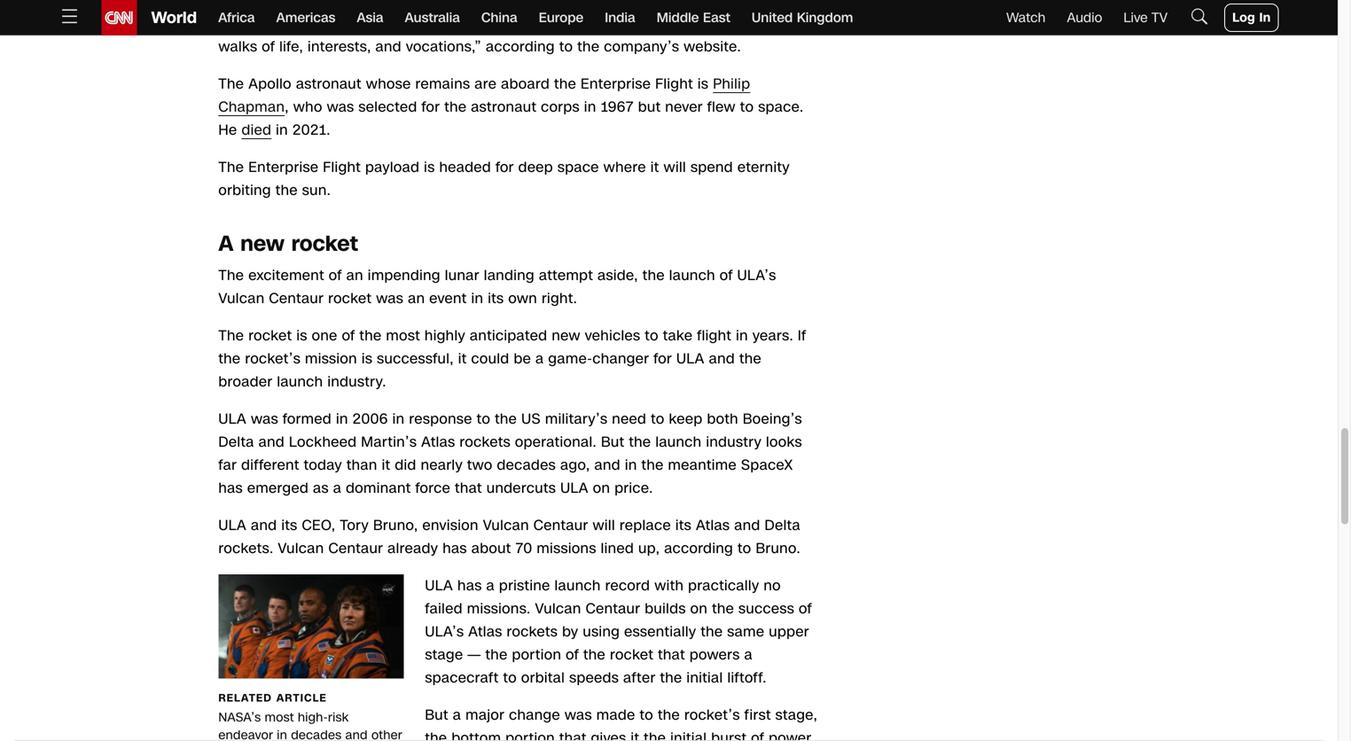 Task type: vqa. For each thing, say whether or not it's contained in the screenshot.
daily
no



Task type: describe. For each thing, give the bounding box(es) containing it.
envision
[[423, 516, 479, 536]]

it inside the rocket is one of the most highly anticipated new vehicles to take flight in years. if the rocket's mission is successful, it could be a game-changer for ula and the broader launch industry.
[[458, 349, 467, 369]]

sun.
[[302, 181, 331, 200]]

bruno,
[[373, 516, 418, 536]]

and up bruno.
[[735, 516, 761, 536]]

for inside the enterprise flight payload is headed for deep space where it will spend eternity orbiting the sun.
[[496, 157, 514, 177]]

ula for rockets.
[[219, 516, 247, 536]]

nasa's
[[219, 709, 261, 727]]

that inside ula was formed in 2006 in response to the us military's need to keep both boeing's delta and lockheed martin's atlas rockets operational. but the launch industry looks far different today than it did nearly two decades ago, and in the meantime spacex has emerged as a dominant force that undercuts ula on price.
[[455, 479, 482, 499]]

force
[[416, 479, 451, 499]]

is up industry.
[[362, 349, 373, 369]]

the right made
[[658, 706, 680, 726]]

—
[[468, 645, 481, 665]]

a inside the rocket is one of the most highly anticipated new vehicles to take flight in years. if the rocket's mission is successful, it could be a game-changer for ula and the broader launch industry.
[[536, 349, 544, 369]]

could
[[471, 349, 510, 369]]

rocket up one
[[328, 289, 372, 309]]

astronaut inside , who was selected for the astronaut corps in 1967 but never flew to space. he
[[471, 97, 537, 117]]

ceo,
[[302, 516, 336, 536]]

of up "flight"
[[720, 266, 733, 286]]

philip chapman
[[219, 74, 751, 117]]

rocket's inside but a major change was made to the rocket's first stage, the bottom portion that gives it the initial burst of powe
[[685, 706, 740, 726]]

but
[[638, 97, 661, 117]]

headed
[[440, 157, 491, 177]]

died in 2021.
[[242, 120, 331, 140]]

far
[[219, 455, 237, 475]]

the inside a new rocket the excitement of an impending lunar landing attempt aside, the launch of ula's vulcan centaur rocket was an event in its own right.
[[643, 266, 665, 286]]

excitement
[[249, 266, 325, 286]]

in inside nasa's most high-risk endeavor in decades and othe
[[277, 727, 287, 742]]

watch link
[[1007, 8, 1046, 27]]

watch
[[1007, 8, 1046, 27]]

as inside ula was formed in 2006 in response to the us military's need to keep both boeing's delta and lockheed martin's atlas rockets operational. but the launch industry looks far different today than it did nearly two decades ago, and in the meantime spacex has emerged as a dominant force that undercuts ula on price.
[[313, 479, 329, 499]]

spacex
[[741, 455, 794, 475]]

search icon image
[[1190, 6, 1211, 27]]

americas link
[[276, 0, 336, 35]]

and right the ago,
[[595, 455, 621, 475]]

died link
[[242, 120, 272, 140]]

a inside but a major change was made to the rocket's first stage, the bottom portion that gives it the initial burst of powe
[[453, 706, 461, 726]]

liftoff.
[[728, 668, 767, 688]]

the rocket is one of the most highly anticipated new vehicles to take flight in years. if the rocket's mission is successful, it could be a game-changer for ula and the broader launch industry.
[[219, 326, 807, 392]]

china
[[482, 8, 518, 27]]

1 vertical spatial an
[[346, 266, 364, 286]]

years.
[[753, 326, 794, 346]]

to inside the rocket is one of the most highly anticipated new vehicles to take flight in years. if the rocket's mission is successful, it could be a game-changer for ula and the broader launch industry.
[[645, 326, 659, 346]]

a inside ula was formed in 2006 in response to the us military's need to keep both boeing's delta and lockheed martin's atlas rockets operational. but the launch industry looks far different today than it did nearly two decades ago, and in the meantime spacex has emerged as a dominant force that undercuts ula on price.
[[333, 479, 342, 499]]

right.
[[542, 289, 578, 309]]

vulcan up 'about' on the left bottom
[[483, 516, 529, 536]]

he
[[219, 120, 237, 140]]

tv
[[1152, 8, 1168, 27]]

according inside the ula and its ceo, tory bruno, envision vulcan centaur will replace its atlas and delta rockets. vulcan centaur already has about 70 missions lined up, according to bruno.
[[665, 539, 734, 559]]

of inside but a major change was made to the rocket's first stage, the bottom portion that gives it the initial burst of powe
[[752, 729, 765, 742]]

vulcan inside ula has a pristine launch record with practically no failed missions. vulcan centaur builds on the success of ula's atlas rockets by using essentially the same upper stage — the portion of the rocket that powers a spacecraft to orbital speeds after the initial liftoff.
[[535, 599, 582, 619]]

up,
[[639, 539, 660, 559]]

with inside television series, as well as an apollo-era astronaut, together with people from all walks of life, interests, and vocations," according to the company's website.
[[676, 14, 705, 34]]

the up the broader on the left bottom of the page
[[219, 349, 241, 369]]

than
[[347, 455, 378, 475]]

decades inside nasa's most high-risk endeavor in decades and othe
[[291, 727, 342, 742]]

of down by
[[566, 645, 579, 665]]

india
[[605, 8, 636, 27]]

replace
[[620, 516, 671, 536]]

two
[[467, 455, 493, 475]]

to inside but a major change was made to the rocket's first stage, the bottom portion that gives it the initial burst of powe
[[640, 706, 654, 726]]

europe
[[539, 8, 584, 27]]

for inside , who was selected for the astronaut corps in 1967 but never flew to space. he
[[422, 97, 440, 117]]

the down the years.
[[740, 349, 762, 369]]

1 horizontal spatial as
[[370, 14, 386, 34]]

change
[[509, 706, 561, 726]]

and up rockets.
[[251, 516, 277, 536]]

corps
[[541, 97, 580, 117]]

dominant
[[346, 479, 411, 499]]

the left bottom
[[425, 729, 447, 742]]

rockets inside ula has a pristine launch record with practically no failed missions. vulcan centaur builds on the success of ula's atlas rockets by using essentially the same upper stage — the portion of the rocket that powers a spacecraft to orbital speeds after the initial liftoff.
[[507, 622, 558, 642]]

1967
[[601, 97, 634, 117]]

bottom
[[452, 729, 501, 742]]

was inside a new rocket the excitement of an impending lunar landing attempt aside, the launch of ula's vulcan centaur rocket was an event in its own right.
[[376, 289, 404, 309]]

emerged
[[247, 479, 309, 499]]

the up speeds
[[584, 645, 606, 665]]

atlas inside ula was formed in 2006 in response to the us military's need to keep both boeing's delta and lockheed martin's atlas rockets operational. but the launch industry looks far different today than it did nearly two decades ago, and in the meantime spacex has emerged as a dominant force that undercuts ula on price.
[[421, 432, 455, 452]]

and up different
[[259, 432, 285, 452]]

the right gives in the left bottom of the page
[[644, 729, 666, 742]]

rockets inside ula was formed in 2006 in response to the us military's need to keep both boeing's delta and lockheed martin's atlas rockets operational. but the launch industry looks far different today than it did nearly two decades ago, and in the meantime spacex has emerged as a dominant force that undercuts ula on price.
[[460, 432, 511, 452]]

the inside the enterprise flight payload is headed for deep space where it will spend eternity orbiting the sun.
[[276, 181, 298, 200]]

will inside the enterprise flight payload is headed for deep space where it will spend eternity orbiting the sun.
[[664, 157, 687, 177]]

in up price.
[[625, 455, 637, 475]]

successful,
[[377, 349, 454, 369]]

to inside television series, as well as an apollo-era astronaut, together with people from all walks of life, interests, and vocations," according to the company's website.
[[560, 37, 573, 57]]

the inside a new rocket the excitement of an impending lunar landing attempt aside, the launch of ula's vulcan centaur rocket was an event in its own right.
[[219, 266, 244, 286]]

flight inside the enterprise flight payload is headed for deep space where it will spend eternity orbiting the sun.
[[323, 157, 361, 177]]

the for the enterprise flight payload is headed for deep space where it will spend eternity orbiting the sun.
[[219, 157, 244, 177]]

rocket's inside the rocket is one of the most highly anticipated new vehicles to take flight in years. if the rocket's mission is successful, it could be a game-changer for ula and the broader launch industry.
[[245, 349, 301, 369]]

launch inside the rocket is one of the most highly anticipated new vehicles to take flight in years. if the rocket's mission is successful, it could be a game-changer for ula and the broader launch industry.
[[277, 372, 323, 392]]

was inside , who was selected for the astronaut corps in 1967 but never flew to space. he
[[327, 97, 354, 117]]

was inside ula was formed in 2006 in response to the us military's need to keep both boeing's delta and lockheed martin's atlas rockets operational. but the launch industry looks far different today than it did nearly two decades ago, and in the meantime spacex has emerged as a dominant force that undercuts ula on price.
[[251, 409, 278, 429]]

centaur down tory
[[329, 539, 383, 559]]

enterprise inside the enterprise flight payload is headed for deep space where it will spend eternity orbiting the sun.
[[249, 157, 319, 177]]

initial inside but a major change was made to the rocket's first stage, the bottom portion that gives it the initial burst of powe
[[671, 729, 707, 742]]

rocket inside the rocket is one of the most highly anticipated new vehicles to take flight in years. if the rocket's mission is successful, it could be a game-changer for ula and the broader launch industry.
[[249, 326, 292, 346]]

rockets.
[[219, 539, 274, 559]]

china link
[[482, 0, 518, 35]]

whose
[[366, 74, 411, 94]]

risk
[[328, 709, 349, 727]]

anticipated
[[470, 326, 548, 346]]

military's
[[545, 409, 608, 429]]

live tv link
[[1124, 8, 1168, 27]]

centaur inside ula has a pristine launch record with practically no failed missions. vulcan centaur builds on the success of ula's atlas rockets by using essentially the same upper stage — the portion of the rocket that powers a spacecraft to orbital speeds after the initial liftoff.
[[586, 599, 641, 619]]

the down practically
[[712, 599, 735, 619]]

tory
[[340, 516, 369, 536]]

endeavor
[[219, 727, 273, 742]]

on inside ula was formed in 2006 in response to the us military's need to keep both boeing's delta and lockheed martin's atlas rockets operational. but the launch industry looks far different today than it did nearly two decades ago, and in the meantime spacex has emerged as a dominant force that undercuts ula on price.
[[593, 479, 611, 499]]

ula and its ceo, tory bruno, envision vulcan centaur will replace its atlas and delta rockets. vulcan centaur already has about 70 missions lined up, according to bruno.
[[219, 516, 801, 559]]

an inside television series, as well as an apollo-era astronaut, together with people from all walks of life, interests, and vocations," according to the company's website.
[[442, 14, 459, 34]]

aside,
[[598, 266, 639, 286]]

ula for boeing's
[[219, 409, 247, 429]]

atlas inside the ula and its ceo, tory bruno, envision vulcan centaur will replace its atlas and delta rockets. vulcan centaur already has about 70 missions lined up, according to bruno.
[[696, 516, 730, 536]]

industry
[[706, 432, 762, 452]]

vocations,"
[[406, 37, 482, 57]]

a up missions.
[[487, 576, 495, 596]]

the left us
[[495, 409, 517, 429]]

today
[[304, 455, 342, 475]]

and inside the rocket is one of the most highly anticipated new vehicles to take flight in years. if the rocket's mission is successful, it could be a game-changer for ula and the broader launch industry.
[[709, 349, 735, 369]]

lockheed
[[289, 432, 357, 452]]

the up price.
[[642, 455, 664, 475]]

is left philip
[[698, 74, 709, 94]]

failed
[[425, 599, 463, 619]]

the up 'corps'
[[554, 74, 577, 94]]

burst
[[712, 729, 747, 742]]

according inside television series, as well as an apollo-era astronaut, together with people from all walks of life, interests, and vocations," according to the company's website.
[[486, 37, 555, 57]]

payload
[[365, 157, 420, 177]]

new inside a new rocket the excitement of an impending lunar landing attempt aside, the launch of ula's vulcan centaur rocket was an event in its own right.
[[240, 229, 285, 259]]

delta inside the ula and its ceo, tory bruno, envision vulcan centaur will replace its atlas and delta rockets. vulcan centaur already has about 70 missions lined up, according to bruno.
[[765, 516, 801, 536]]

from
[[761, 14, 793, 34]]

the inside , who was selected for the astronaut corps in 1967 but never flew to space. he
[[445, 97, 467, 117]]

in left 2006
[[336, 409, 348, 429]]

keep
[[669, 409, 703, 429]]

audio
[[1068, 8, 1103, 27]]

artemis ii crew image
[[219, 575, 404, 679]]

in inside the rocket is one of the most highly anticipated new vehicles to take flight in years. if the rocket's mission is successful, it could be a game-changer for ula and the broader launch industry.
[[736, 326, 749, 346]]

stage
[[425, 645, 463, 665]]

rocket up excitement
[[292, 229, 358, 259]]

it inside but a major change was made to the rocket's first stage, the bottom portion that gives it the initial burst of powe
[[631, 729, 640, 742]]

to inside ula has a pristine launch record with practically no failed missions. vulcan centaur builds on the success of ula's atlas rockets by using essentially the same upper stage — the portion of the rocket that powers a spacecraft to orbital speeds after the initial liftoff.
[[503, 668, 517, 688]]

has inside ula was formed in 2006 in response to the us military's need to keep both boeing's delta and lockheed martin's atlas rockets operational. but the launch industry looks far different today than it did nearly two decades ago, and in the meantime spacex has emerged as a dominant force that undercuts ula on price.
[[219, 479, 243, 499]]

is left one
[[297, 326, 308, 346]]

a up liftoff.
[[745, 645, 753, 665]]

was inside but a major change was made to the rocket's first stage, the bottom portion that gives it the initial burst of powe
[[565, 706, 592, 726]]

2006
[[353, 409, 388, 429]]

to inside , who was selected for the astronaut corps in 1967 but never flew to space. he
[[740, 97, 754, 117]]

well
[[390, 14, 418, 34]]

star
[[768, 0, 796, 11]]

the right one
[[360, 326, 382, 346]]

1 horizontal spatial an
[[408, 289, 425, 309]]

success
[[739, 599, 795, 619]]

the for the rocket is one of the most highly anticipated new vehicles to take flight in years. if the rocket's mission is successful, it could be a game-changer for ula and the broader launch industry.
[[219, 326, 244, 346]]

era
[[512, 14, 535, 34]]

a
[[219, 229, 234, 259]]

major
[[466, 706, 505, 726]]

game-
[[549, 349, 593, 369]]

the apollo astronaut whose remains are aboard the enterprise flight is
[[219, 74, 713, 94]]

in down ','
[[276, 120, 288, 140]]

rocket inside ula has a pristine launch record with practically no failed missions. vulcan centaur builds on the success of ula's atlas rockets by using essentially the same upper stage — the portion of the rocket that powers a spacecraft to orbital speeds after the initial liftoff.
[[610, 645, 654, 665]]



Task type: locate. For each thing, give the bounding box(es) containing it.
it right gives in the left bottom of the page
[[631, 729, 640, 742]]

vulcan inside a new rocket the excitement of an impending lunar landing attempt aside, the launch of ula's vulcan centaur rocket was an event in its own right.
[[219, 289, 265, 309]]

with up "website."
[[676, 14, 705, 34]]

1 vertical spatial with
[[655, 576, 684, 596]]

3 the from the top
[[219, 266, 244, 286]]

in
[[584, 97, 597, 117], [276, 120, 288, 140], [471, 289, 484, 309], [736, 326, 749, 346], [336, 409, 348, 429], [393, 409, 405, 429], [625, 455, 637, 475], [277, 727, 287, 742]]

0 vertical spatial delta
[[219, 432, 254, 452]]

0 horizontal spatial most
[[265, 709, 294, 727]]

0 vertical spatial for
[[422, 97, 440, 117]]

stage,
[[776, 706, 818, 726]]

but a major change was made to the rocket's first stage, the bottom portion that gives it the initial burst of powe
[[425, 706, 818, 742]]

1 vertical spatial but
[[425, 706, 449, 726]]

after
[[624, 668, 656, 688]]

essentially
[[625, 622, 697, 642]]

has down far
[[219, 479, 243, 499]]

1 vertical spatial rocket's
[[685, 706, 740, 726]]

portion up orbital
[[512, 645, 562, 665]]

1 vertical spatial enterprise
[[249, 157, 319, 177]]

who
[[293, 97, 323, 117]]

1 vertical spatial new
[[552, 326, 581, 346]]

rocket up after
[[610, 645, 654, 665]]

according down era
[[486, 37, 555, 57]]

boeing's
[[743, 409, 803, 429]]

of inside the rocket is one of the most highly anticipated new vehicles to take flight in years. if the rocket's mission is successful, it could be a game-changer for ula and the broader launch industry.
[[342, 326, 355, 346]]

in inside , who was selected for the astronaut corps in 1967 but never flew to space. he
[[584, 97, 597, 117]]

and inside nasa's most high-risk endeavor in decades and othe
[[345, 727, 368, 742]]

new inside the rocket is one of the most highly anticipated new vehicles to take flight in years. if the rocket's mission is successful, it could be a game-changer for ula and the broader launch industry.
[[552, 326, 581, 346]]

0 vertical spatial flight
[[656, 74, 694, 94]]

the inside television series, as well as an apollo-era astronaut, together with people from all walks of life, interests, and vocations," according to the company's website.
[[578, 37, 600, 57]]

is inside the enterprise flight payload is headed for deep space where it will spend eternity orbiting the sun.
[[424, 157, 435, 177]]

vulcan down ceo,
[[278, 539, 324, 559]]

powers
[[690, 645, 740, 665]]

0 horizontal spatial for
[[422, 97, 440, 117]]

most
[[386, 326, 420, 346], [265, 709, 294, 727]]

industry.
[[328, 372, 387, 392]]

launch inside ula has a pristine launch record with practically no failed missions. vulcan centaur builds on the success of ula's atlas rockets by using essentially the same upper stage — the portion of the rocket that powers a spacecraft to orbital speeds after the initial liftoff.
[[555, 576, 601, 596]]

ula's inside a new rocket the excitement of an impending lunar landing attempt aside, the launch of ula's vulcan centaur rocket was an event in its own right.
[[738, 266, 777, 286]]

ago,
[[561, 455, 590, 475]]

apollo
[[249, 74, 292, 94]]

flight up sun.
[[323, 157, 361, 177]]

atlas down response
[[421, 432, 455, 452]]

interests,
[[308, 37, 371, 57]]

first
[[745, 706, 772, 726]]

1 vertical spatial according
[[665, 539, 734, 559]]

a up bottom
[[453, 706, 461, 726]]

most inside nasa's most high-risk endeavor in decades and othe
[[265, 709, 294, 727]]

it left did
[[382, 455, 391, 475]]

a right be
[[536, 349, 544, 369]]

americas
[[276, 8, 336, 27]]

0 vertical spatial with
[[676, 14, 705, 34]]

0 vertical spatial has
[[219, 479, 243, 499]]

the up the broader on the left bottom of the page
[[219, 326, 244, 346]]

0 horizontal spatial will
[[593, 516, 616, 536]]

rockets
[[460, 432, 511, 452], [507, 622, 558, 642]]

1 vertical spatial flight
[[323, 157, 361, 177]]

eternity
[[738, 157, 790, 177]]

0 horizontal spatial as
[[313, 479, 329, 499]]

rockets left by
[[507, 622, 558, 642]]

1 vertical spatial delta
[[765, 516, 801, 536]]

that inside but a major change was made to the rocket's first stage, the bottom portion that gives it the initial burst of powe
[[560, 729, 587, 742]]

it inside ula was formed in 2006 in response to the us military's need to keep both boeing's delta and lockheed martin's atlas rockets operational. but the launch industry looks far different today than it did nearly two decades ago, and in the meantime spacex has emerged as a dominant force that undercuts ula on price.
[[382, 455, 391, 475]]

nasa's most high-risk endeavor in decades and othe link
[[219, 575, 404, 742]]

1 horizontal spatial decades
[[497, 455, 556, 475]]

it left could on the top
[[458, 349, 467, 369]]

ula has a pristine launch record with practically no failed missions. vulcan centaur builds on the success of ula's atlas rockets by using essentially the same upper stage — the portion of the rocket that powers a spacecraft to orbital speeds after the initial liftoff.
[[425, 576, 812, 688]]

vehicles
[[585, 326, 641, 346]]

0 vertical spatial rocket's
[[245, 349, 301, 369]]

initial down powers
[[687, 668, 723, 688]]

1 horizontal spatial rocket's
[[685, 706, 740, 726]]

same
[[728, 622, 765, 642]]

0 horizontal spatial decades
[[291, 727, 342, 742]]

as down today
[[313, 479, 329, 499]]

india link
[[605, 0, 636, 35]]

0 vertical spatial rockets
[[460, 432, 511, 452]]

1 vertical spatial most
[[265, 709, 294, 727]]

centaur up "using"
[[586, 599, 641, 619]]

that down essentially
[[658, 645, 686, 665]]

0 horizontal spatial new
[[240, 229, 285, 259]]

its right replace
[[676, 516, 692, 536]]

new right a
[[240, 229, 285, 259]]

flight
[[697, 326, 732, 346]]

that inside ula has a pristine launch record with practically no failed missions. vulcan centaur builds on the success of ula's atlas rockets by using essentially the same upper stage — the portion of the rocket that powers a spacecraft to orbital speeds after the initial liftoff.
[[658, 645, 686, 665]]

atlas down meantime
[[696, 516, 730, 536]]

0 horizontal spatial delta
[[219, 432, 254, 452]]

has
[[219, 479, 243, 499], [443, 539, 467, 559], [458, 576, 482, 596]]

1 horizontal spatial but
[[601, 432, 625, 452]]

has up failed at left bottom
[[458, 576, 482, 596]]

0 vertical spatial but
[[601, 432, 625, 452]]

2 vertical spatial atlas
[[469, 622, 503, 642]]

astronaut down the are
[[471, 97, 537, 117]]

a new rocket the excitement of an impending lunar landing attempt aside, the launch of ula's vulcan centaur rocket was an event in its own right.
[[219, 229, 777, 309]]

the right —
[[486, 645, 508, 665]]

an left the impending
[[346, 266, 364, 286]]

the down the apollo astronaut whose remains are aboard the enterprise flight is
[[445, 97, 467, 117]]

1 vertical spatial decades
[[291, 727, 342, 742]]

the left sun.
[[276, 181, 298, 200]]

with up builds
[[655, 576, 684, 596]]

0 vertical spatial initial
[[687, 668, 723, 688]]

1 horizontal spatial atlas
[[469, 622, 503, 642]]

in inside a new rocket the excitement of an impending lunar landing attempt aside, the launch of ula's vulcan centaur rocket was an event in its own right.
[[471, 289, 484, 309]]

space.
[[759, 97, 804, 117]]

decades
[[497, 455, 556, 475], [291, 727, 342, 742]]

most inside the rocket is one of the most highly anticipated new vehicles to take flight in years. if the rocket's mission is successful, it could be a game-changer for ula and the broader launch industry.
[[386, 326, 420, 346]]

0 horizontal spatial according
[[486, 37, 555, 57]]

centaur down excitement
[[269, 289, 324, 309]]

but inside ula was formed in 2006 in response to the us military's need to keep both boeing's delta and lockheed martin's atlas rockets operational. but the launch industry looks far different today than it did nearly two decades ago, and in the meantime spacex has emerged as a dominant force that undercuts ula on price.
[[601, 432, 625, 452]]

of
[[262, 37, 275, 57], [329, 266, 342, 286], [720, 266, 733, 286], [342, 326, 355, 346], [799, 599, 812, 619], [566, 645, 579, 665], [752, 729, 765, 742]]

2 vertical spatial for
[[654, 349, 672, 369]]

never
[[666, 97, 703, 117]]

as left well at the top left
[[370, 14, 386, 34]]

ula's inside ula has a pristine launch record with practically no failed missions. vulcan centaur builds on the success of ula's atlas rockets by using essentially the same upper stage — the portion of the rocket that powers a spacecraft to orbital speeds after the initial liftoff.
[[425, 622, 464, 642]]

launch up formed
[[277, 372, 323, 392]]

1 horizontal spatial will
[[664, 157, 687, 177]]

0 vertical spatial enterprise
[[581, 74, 651, 94]]

response
[[409, 409, 473, 429]]

to left bruno.
[[738, 539, 752, 559]]

africa
[[218, 8, 255, 27]]

ula inside the rocket is one of the most highly anticipated new vehicles to take flight in years. if the rocket's mission is successful, it could be a game-changer for ula and the broader launch industry.
[[677, 349, 705, 369]]

atlas inside ula has a pristine launch record with practically no failed missions. vulcan centaur builds on the success of ula's atlas rockets by using essentially the same upper stage — the portion of the rocket that powers a spacecraft to orbital speeds after the initial liftoff.
[[469, 622, 503, 642]]

centaur inside a new rocket the excitement of an impending lunar landing attempt aside, the launch of ula's vulcan centaur rocket was an event in its own right.
[[269, 289, 324, 309]]

and down well at the top left
[[376, 37, 402, 57]]

delta inside ula was formed in 2006 in response to the us military's need to keep both boeing's delta and lockheed martin's atlas rockets operational. but the launch industry looks far different today than it did nearly two decades ago, and in the meantime spacex has emerged as a dominant force that undercuts ula on price.
[[219, 432, 254, 452]]

1 vertical spatial astronaut
[[471, 97, 537, 117]]

was
[[327, 97, 354, 117], [376, 289, 404, 309], [251, 409, 278, 429], [565, 706, 592, 726]]

to right response
[[477, 409, 491, 429]]

0 horizontal spatial atlas
[[421, 432, 455, 452]]

ula's
[[738, 266, 777, 286], [425, 622, 464, 642]]

1 horizontal spatial delta
[[765, 516, 801, 536]]

no
[[764, 576, 781, 596]]

enterprise
[[581, 74, 651, 94], [249, 157, 319, 177]]

2 horizontal spatial for
[[654, 349, 672, 369]]

portion inside but a major change was made to the rocket's first stage, the bottom portion that gives it the initial burst of powe
[[506, 729, 555, 742]]

and down "flight"
[[709, 349, 735, 369]]

to right made
[[640, 706, 654, 726]]

the right the aside,
[[643, 266, 665, 286]]

2 vertical spatial that
[[560, 729, 587, 742]]

ula's up the years.
[[738, 266, 777, 286]]

2 horizontal spatial an
[[442, 14, 459, 34]]

ula was formed in 2006 in response to the us military's need to keep both boeing's delta and lockheed martin's atlas rockets operational. but the launch industry looks far different today than it did nearly two decades ago, and in the meantime spacex has emerged as a dominant force that undercuts ula on price.
[[219, 409, 803, 499]]

where
[[604, 157, 647, 177]]

speeds
[[570, 668, 619, 688]]

of right one
[[342, 326, 355, 346]]

landing
[[484, 266, 535, 286]]

most up successful,
[[386, 326, 420, 346]]

launch down keep
[[656, 432, 702, 452]]

ula down the broader on the left bottom of the page
[[219, 409, 247, 429]]

has down envision
[[443, 539, 467, 559]]

looks
[[766, 432, 803, 452]]

east
[[703, 8, 731, 27]]

has inside the ula and its ceo, tory bruno, envision vulcan centaur will replace its atlas and delta rockets. vulcan centaur already has about 70 missions lined up, according to bruno.
[[443, 539, 467, 559]]

1 vertical spatial ula's
[[425, 622, 464, 642]]

its down 'landing'
[[488, 289, 504, 309]]

rocket's up burst
[[685, 706, 740, 726]]

1 vertical spatial initial
[[671, 729, 707, 742]]

the up orbiting
[[219, 157, 244, 177]]

portion inside ula has a pristine launch record with practically no failed missions. vulcan centaur builds on the success of ula's atlas rockets by using essentially the same upper stage — the portion of the rocket that powers a spacecraft to orbital speeds after the initial liftoff.
[[512, 645, 562, 665]]

the up chapman
[[219, 74, 244, 94]]

space
[[558, 157, 599, 177]]

was right who
[[327, 97, 354, 117]]

centaur up missions
[[534, 516, 589, 536]]

pristine
[[499, 576, 550, 596]]

one
[[312, 326, 338, 346]]

if
[[798, 326, 807, 346]]

0 vertical spatial most
[[386, 326, 420, 346]]

2 horizontal spatial atlas
[[696, 516, 730, 536]]

to left keep
[[651, 409, 665, 429]]

1 the from the top
[[219, 74, 244, 94]]

website.
[[684, 37, 742, 57]]

centaur
[[269, 289, 324, 309], [534, 516, 589, 536], [329, 539, 383, 559], [586, 599, 641, 619]]

0 horizontal spatial its
[[282, 516, 298, 536]]

for down remains
[[422, 97, 440, 117]]

television series, as well as an apollo-era astronaut, together with people from all walks of life, interests, and vocations," according to the company's website.
[[219, 14, 813, 57]]

launch up take
[[670, 266, 716, 286]]

0 horizontal spatial on
[[593, 479, 611, 499]]

initial left burst
[[671, 729, 707, 742]]

that
[[455, 479, 482, 499], [658, 645, 686, 665], [560, 729, 587, 742]]

0 vertical spatial that
[[455, 479, 482, 499]]

rocket's
[[245, 349, 301, 369], [685, 706, 740, 726]]

on left price.
[[593, 479, 611, 499]]

1 horizontal spatial enterprise
[[581, 74, 651, 94]]

about
[[472, 539, 511, 559]]

0 vertical spatial will
[[664, 157, 687, 177]]

the for the apollo astronaut whose remains are aboard the enterprise flight is
[[219, 74, 244, 94]]

apollo-
[[464, 14, 512, 34]]

1 horizontal spatial that
[[560, 729, 587, 742]]

made
[[597, 706, 636, 726]]

1 vertical spatial for
[[496, 157, 514, 177]]

0 vertical spatial ula's
[[738, 266, 777, 286]]

rocket
[[292, 229, 358, 259], [328, 289, 372, 309], [249, 326, 292, 346], [610, 645, 654, 665]]

log in link
[[1225, 4, 1280, 32]]

1 horizontal spatial for
[[496, 157, 514, 177]]

astronaut
[[296, 74, 362, 94], [471, 97, 537, 117]]

decades inside ula was formed in 2006 in response to the us military's need to keep both boeing's delta and lockheed martin's atlas rockets operational. but the launch industry looks far different today than it did nearly two decades ago, and in the meantime spacex has emerged as a dominant force that undercuts ula on price.
[[497, 455, 556, 475]]

the right after
[[660, 668, 683, 688]]

all
[[797, 14, 813, 34]]

enterprise up 1967
[[581, 74, 651, 94]]

its inside a new rocket the excitement of an impending lunar landing attempt aside, the launch of ula's vulcan centaur rocket was an event in its own right.
[[488, 289, 504, 309]]

1 vertical spatial portion
[[506, 729, 555, 742]]

in right endeavor
[[277, 727, 287, 742]]

0 horizontal spatial that
[[455, 479, 482, 499]]

will up lined on the bottom
[[593, 516, 616, 536]]

to left orbital
[[503, 668, 517, 688]]

and inside television series, as well as an apollo-era astronaut, together with people from all walks of life, interests, and vocations," according to the company's website.
[[376, 37, 402, 57]]

in up martin's
[[393, 409, 405, 429]]

it inside the enterprise flight payload is headed for deep space where it will spend eternity orbiting the sun.
[[651, 157, 660, 177]]

will left spend
[[664, 157, 687, 177]]

1 vertical spatial has
[[443, 539, 467, 559]]

atlas up —
[[469, 622, 503, 642]]

0 horizontal spatial flight
[[323, 157, 361, 177]]

the inside the enterprise flight payload is headed for deep space where it will spend eternity orbiting the sun.
[[219, 157, 244, 177]]

1 horizontal spatial its
[[488, 289, 504, 309]]

of inside television series, as well as an apollo-era astronaut, together with people from all walks of life, interests, and vocations," according to the company's website.
[[262, 37, 275, 57]]

ula up failed at left bottom
[[425, 576, 453, 596]]

1 horizontal spatial flight
[[656, 74, 694, 94]]

the
[[219, 74, 244, 94], [219, 157, 244, 177], [219, 266, 244, 286], [219, 326, 244, 346]]

are
[[475, 74, 497, 94]]

0 vertical spatial according
[[486, 37, 555, 57]]

launch inside ula was formed in 2006 in response to the us military's need to keep both boeing's delta and lockheed martin's atlas rockets operational. but the launch industry looks far different today than it did nearly two decades ago, and in the meantime spacex has emerged as a dominant force that undercuts ula on price.
[[656, 432, 702, 452]]

ula's up stage
[[425, 622, 464, 642]]

broader
[[219, 372, 273, 392]]

vulcan up by
[[535, 599, 582, 619]]

0 vertical spatial astronaut
[[296, 74, 362, 94]]

the up powers
[[701, 622, 723, 642]]

remains
[[416, 74, 470, 94]]

an down the impending
[[408, 289, 425, 309]]

rocket up the broader on the left bottom of the page
[[249, 326, 292, 346]]

1 vertical spatial rockets
[[507, 622, 558, 642]]

portion down the change
[[506, 729, 555, 742]]

the down need
[[629, 432, 651, 452]]

ula down the ago,
[[561, 479, 589, 499]]

but inside but a major change was made to the rocket's first stage, the bottom portion that gives it the initial burst of powe
[[425, 706, 449, 726]]

undercuts
[[487, 479, 556, 499]]

2 horizontal spatial that
[[658, 645, 686, 665]]

0 vertical spatial decades
[[497, 455, 556, 475]]

2 the from the top
[[219, 157, 244, 177]]

0 vertical spatial an
[[442, 14, 459, 34]]

1 horizontal spatial astronaut
[[471, 97, 537, 117]]

ula inside the ula and its ceo, tory bruno, envision vulcan centaur will replace its atlas and delta rockets. vulcan centaur already has about 70 missions lined up, according to bruno.
[[219, 516, 247, 536]]

0 vertical spatial on
[[593, 479, 611, 499]]

0 horizontal spatial but
[[425, 706, 449, 726]]

an
[[442, 14, 459, 34], [346, 266, 364, 286], [408, 289, 425, 309]]

of up upper
[[799, 599, 812, 619]]

1 horizontal spatial on
[[691, 599, 708, 619]]

by
[[562, 622, 579, 642]]

an up vocations,"
[[442, 14, 459, 34]]

the enterprise flight payload is headed for deep space where it will spend eternity orbiting the sun.
[[219, 157, 790, 200]]

middle
[[657, 8, 699, 27]]

to left take
[[645, 326, 659, 346]]

0 horizontal spatial astronaut
[[296, 74, 362, 94]]

to down astronaut,
[[560, 37, 573, 57]]

launch inside a new rocket the excitement of an impending lunar landing attempt aside, the launch of ula's vulcan centaur rocket was an event in its own right.
[[670, 266, 716, 286]]

2 horizontal spatial its
[[676, 516, 692, 536]]

series,
[[321, 14, 366, 34]]

1 vertical spatial on
[[691, 599, 708, 619]]

has inside ula has a pristine launch record with practically no failed missions. vulcan centaur builds on the success of ula's atlas rockets by using essentially the same upper stage — the portion of the rocket that powers a spacecraft to orbital speeds after the initial liftoff.
[[458, 576, 482, 596]]

1 vertical spatial atlas
[[696, 516, 730, 536]]

the inside the rocket is one of the most highly anticipated new vehicles to take flight in years. if the rocket's mission is successful, it could be a game-changer for ula and the broader launch industry.
[[219, 326, 244, 346]]

the
[[578, 37, 600, 57], [554, 74, 577, 94], [445, 97, 467, 117], [276, 181, 298, 200], [643, 266, 665, 286], [360, 326, 382, 346], [219, 349, 241, 369], [740, 349, 762, 369], [495, 409, 517, 429], [629, 432, 651, 452], [642, 455, 664, 475], [712, 599, 735, 619], [701, 622, 723, 642], [486, 645, 508, 665], [584, 645, 606, 665], [660, 668, 683, 688], [658, 706, 680, 726], [425, 729, 447, 742], [644, 729, 666, 742]]

2 vertical spatial an
[[408, 289, 425, 309]]

formed
[[283, 409, 332, 429]]

1 vertical spatial will
[[593, 516, 616, 536]]

for inside the rocket is one of the most highly anticipated new vehicles to take flight in years. if the rocket's mission is successful, it could be a game-changer for ula and the broader launch industry.
[[654, 349, 672, 369]]

0 horizontal spatial enterprise
[[249, 157, 319, 177]]

a down today
[[333, 479, 342, 499]]

ula for the
[[425, 576, 453, 596]]

initial inside ula has a pristine launch record with practically no failed missions. vulcan centaur builds on the success of ula's atlas rockets by using essentially the same upper stage — the portion of the rocket that powers a spacecraft to orbital speeds after the initial liftoff.
[[687, 668, 723, 688]]

was down the impending
[[376, 289, 404, 309]]

1 horizontal spatial new
[[552, 326, 581, 346]]

2 vertical spatial has
[[458, 576, 482, 596]]

of right excitement
[[329, 266, 342, 286]]

gives
[[591, 729, 627, 742]]

0 vertical spatial new
[[240, 229, 285, 259]]

1 horizontal spatial ula's
[[738, 266, 777, 286]]

is left headed
[[424, 157, 435, 177]]

decades down the high-
[[291, 727, 342, 742]]

will inside the ula and its ceo, tory bruno, envision vulcan centaur will replace its atlas and delta rockets. vulcan centaur already has about 70 missions lined up, according to bruno.
[[593, 516, 616, 536]]

1 horizontal spatial according
[[665, 539, 734, 559]]

on inside ula has a pristine launch record with practically no failed missions. vulcan centaur builds on the success of ula's atlas rockets by using essentially the same upper stage — the portion of the rocket that powers a spacecraft to orbital speeds after the initial liftoff.
[[691, 599, 708, 619]]

ula inside ula has a pristine launch record with practically no failed missions. vulcan centaur builds on the success of ula's atlas rockets by using essentially the same upper stage — the portion of the rocket that powers a spacecraft to orbital speeds after the initial liftoff.
[[425, 576, 453, 596]]

builds
[[645, 599, 686, 619]]

0 vertical spatial portion
[[512, 645, 562, 665]]

price.
[[615, 479, 653, 499]]

of left life,
[[262, 37, 275, 57]]

launch
[[670, 266, 716, 286], [277, 372, 323, 392], [656, 432, 702, 452], [555, 576, 601, 596]]

4 the from the top
[[219, 326, 244, 346]]

0 horizontal spatial ula's
[[425, 622, 464, 642]]

life,
[[280, 37, 303, 57]]

1 horizontal spatial most
[[386, 326, 420, 346]]

for
[[422, 97, 440, 117], [496, 157, 514, 177], [654, 349, 672, 369]]

2 horizontal spatial as
[[422, 14, 438, 34]]

0 vertical spatial atlas
[[421, 432, 455, 452]]

middle east link
[[657, 0, 731, 35]]

launch down missions
[[555, 576, 601, 596]]

died
[[242, 120, 272, 140]]

log in
[[1233, 9, 1272, 26]]

but
[[601, 432, 625, 452], [425, 706, 449, 726]]

most left the high-
[[265, 709, 294, 727]]

was up gives in the left bottom of the page
[[565, 706, 592, 726]]

to inside the ula and its ceo, tory bruno, envision vulcan centaur will replace its atlas and delta rockets. vulcan centaur already has about 70 missions lined up, according to bruno.
[[738, 539, 752, 559]]

1 vertical spatial that
[[658, 645, 686, 665]]

0 horizontal spatial rocket's
[[245, 349, 301, 369]]

meantime
[[668, 455, 737, 475]]

both
[[707, 409, 739, 429]]

bruno.
[[756, 539, 801, 559]]

with inside ula has a pristine launch record with practically no failed missions. vulcan centaur builds on the success of ula's atlas rockets by using essentially the same upper stage — the portion of the rocket that powers a spacecraft to orbital speeds after the initial liftoff.
[[655, 576, 684, 596]]

event
[[430, 289, 467, 309]]

open menu icon image
[[59, 6, 80, 27]]

walks
[[219, 37, 258, 57]]

0 horizontal spatial an
[[346, 266, 364, 286]]



